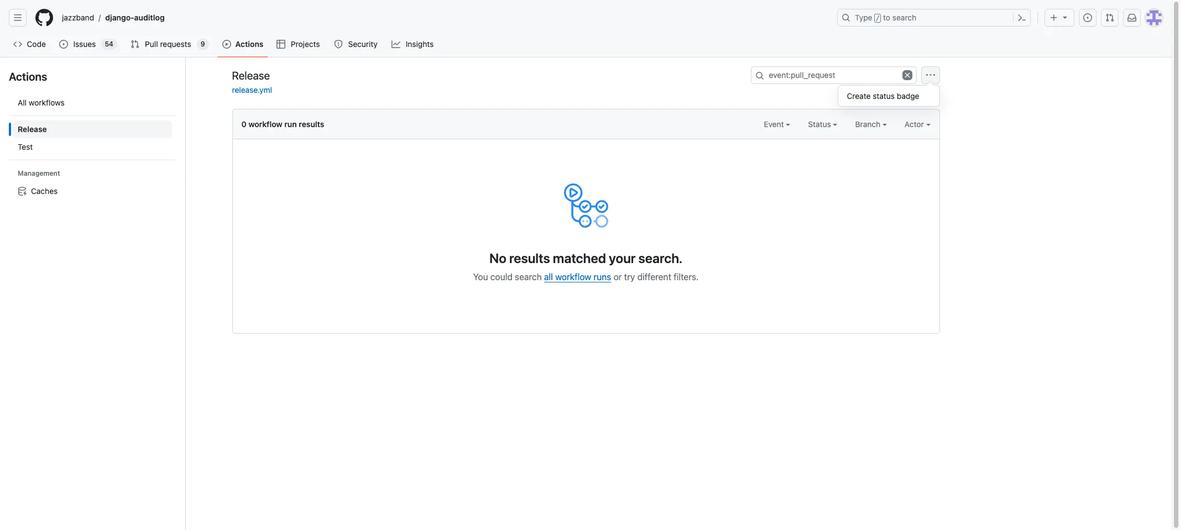 Task type: vqa. For each thing, say whether or not it's contained in the screenshot.
/ associated with Type
yes



Task type: locate. For each thing, give the bounding box(es) containing it.
no results matched your search.
[[489, 251, 683, 266]]

release up test
[[18, 124, 47, 134]]

security
[[348, 39, 378, 49]]

1 vertical spatial actions
[[9, 70, 47, 83]]

type
[[855, 13, 872, 22]]

pull
[[145, 39, 158, 49]]

actor button
[[905, 118, 930, 130]]

insights
[[406, 39, 434, 49]]

auditlog
[[134, 13, 165, 22]]

requests
[[160, 39, 191, 49]]

table image
[[277, 40, 286, 49]]

your
[[609, 251, 636, 266]]

create status badge
[[847, 91, 919, 101]]

search.
[[639, 251, 683, 266]]

1 horizontal spatial issue opened image
[[1083, 13, 1092, 22]]

search right to
[[892, 13, 916, 22]]

issue opened image for git pull request image
[[59, 40, 68, 49]]

/ left django-
[[99, 13, 101, 22]]

0 horizontal spatial issue opened image
[[59, 40, 68, 49]]

notifications image
[[1128, 13, 1136, 22]]

issue opened image left git pull request icon
[[1083, 13, 1092, 22]]

0 horizontal spatial search
[[515, 272, 542, 282]]

show workflow options image
[[926, 71, 935, 80]]

release
[[232, 69, 270, 82], [18, 124, 47, 134]]

caches link
[[13, 182, 172, 200]]

search
[[892, 13, 916, 22], [515, 272, 542, 282]]

django-auditlog link
[[101, 9, 169, 27]]

/ inside type / to search
[[876, 14, 880, 22]]

release up release.yml
[[232, 69, 270, 82]]

release link
[[13, 121, 172, 138]]

1 vertical spatial list
[[9, 90, 176, 205]]

to
[[883, 13, 890, 22]]

/
[[99, 13, 101, 22], [876, 14, 880, 22]]

release.yml
[[232, 85, 272, 95]]

issue opened image left "issues"
[[59, 40, 68, 49]]

results
[[299, 119, 324, 129], [509, 251, 550, 266]]

0 vertical spatial issue opened image
[[1083, 13, 1092, 22]]

insights link
[[387, 36, 439, 53]]

actions right play image
[[235, 39, 263, 49]]

0 vertical spatial list
[[58, 9, 831, 27]]

search left all
[[515, 272, 542, 282]]

None search field
[[751, 66, 917, 84]]

workflow down matched
[[555, 272, 591, 282]]

workflow
[[248, 119, 282, 129], [555, 272, 591, 282]]

0 horizontal spatial /
[[99, 13, 101, 22]]

list containing all workflows
[[9, 90, 176, 205]]

0 horizontal spatial workflow
[[248, 119, 282, 129]]

github actions image
[[564, 184, 608, 228]]

issue opened image
[[1083, 13, 1092, 22], [59, 40, 68, 49]]

0 vertical spatial search
[[892, 13, 916, 22]]

1 horizontal spatial actions
[[235, 39, 263, 49]]

1 horizontal spatial /
[[876, 14, 880, 22]]

projects
[[291, 39, 320, 49]]

1 vertical spatial results
[[509, 251, 550, 266]]

list containing jazzband
[[58, 9, 831, 27]]

actions up all
[[9, 70, 47, 83]]

list
[[58, 9, 831, 27], [9, 90, 176, 205]]

release.yml link
[[232, 85, 272, 95]]

/ inside jazzband / django-auditlog
[[99, 13, 101, 22]]

results right "run" at the left
[[299, 119, 324, 129]]

status button
[[808, 118, 838, 130]]

event button
[[764, 118, 790, 130]]

results up all
[[509, 251, 550, 266]]

plus image
[[1050, 13, 1058, 22]]

actions
[[235, 39, 263, 49], [9, 70, 47, 83]]

matched
[[553, 251, 606, 266]]

all
[[544, 272, 553, 282]]

code link
[[9, 36, 51, 53]]

1 vertical spatial search
[[515, 272, 542, 282]]

caches
[[31, 186, 58, 196]]

/ for type
[[876, 14, 880, 22]]

runs
[[594, 272, 611, 282]]

0 vertical spatial actions
[[235, 39, 263, 49]]

test
[[18, 142, 33, 152]]

homepage image
[[35, 9, 53, 27]]

filters.
[[674, 272, 699, 282]]

status
[[808, 119, 833, 129]]

jazzband
[[62, 13, 94, 22]]

workflow right 0
[[248, 119, 282, 129]]

code image
[[13, 40, 22, 49]]

1 horizontal spatial release
[[232, 69, 270, 82]]

0 vertical spatial results
[[299, 119, 324, 129]]

/ left to
[[876, 14, 880, 22]]

type / to search
[[855, 13, 916, 22]]

1 vertical spatial workflow
[[555, 272, 591, 282]]

1 horizontal spatial results
[[509, 251, 550, 266]]

0 vertical spatial workflow
[[248, 119, 282, 129]]

1 vertical spatial issue opened image
[[59, 40, 68, 49]]

0 horizontal spatial release
[[18, 124, 47, 134]]

0 horizontal spatial actions
[[9, 70, 47, 83]]

actions inside "link"
[[235, 39, 263, 49]]

clear filters image
[[902, 70, 912, 80]]

git pull request image
[[131, 40, 139, 49]]

command palette image
[[1018, 13, 1026, 22]]

all
[[18, 98, 27, 107]]

1 vertical spatial release
[[18, 124, 47, 134]]



Task type: describe. For each thing, give the bounding box(es) containing it.
could
[[490, 272, 513, 282]]

1 horizontal spatial workflow
[[555, 272, 591, 282]]

issues
[[73, 39, 96, 49]]

search image
[[755, 71, 764, 80]]

badge
[[897, 91, 919, 101]]

filter workflows element
[[13, 121, 172, 156]]

management
[[18, 169, 60, 178]]

status
[[873, 91, 895, 101]]

code
[[27, 39, 46, 49]]

django-
[[105, 13, 134, 22]]

0 workflow run results
[[241, 119, 324, 129]]

9
[[201, 40, 205, 48]]

issue opened image for git pull request icon
[[1083, 13, 1092, 22]]

release inside filter workflows element
[[18, 124, 47, 134]]

all workflows
[[18, 98, 65, 107]]

create status badge button
[[838, 88, 939, 104]]

play image
[[222, 40, 231, 49]]

pull requests
[[145, 39, 191, 49]]

security link
[[330, 36, 383, 53]]

test link
[[13, 138, 172, 156]]

0 vertical spatial release
[[232, 69, 270, 82]]

run
[[284, 119, 297, 129]]

create
[[847, 91, 871, 101]]

graph image
[[392, 40, 401, 49]]

0
[[241, 119, 246, 129]]

event
[[764, 119, 786, 129]]

try
[[624, 272, 635, 282]]

actions link
[[218, 36, 268, 53]]

projects link
[[272, 36, 325, 53]]

actor
[[905, 119, 926, 129]]

0 horizontal spatial results
[[299, 119, 324, 129]]

54
[[105, 40, 113, 48]]

shield image
[[334, 40, 343, 49]]

workflows
[[29, 98, 65, 107]]

no
[[489, 251, 506, 266]]

all workflows link
[[13, 94, 172, 112]]

1 horizontal spatial search
[[892, 13, 916, 22]]

/ for jazzband
[[99, 13, 101, 22]]

different
[[637, 272, 671, 282]]

you
[[473, 272, 488, 282]]

branch
[[855, 119, 883, 129]]

triangle down image
[[1061, 13, 1070, 22]]

jazzband link
[[58, 9, 99, 27]]

jazzband / django-auditlog
[[62, 13, 165, 22]]

all workflow runs link
[[544, 272, 611, 282]]

git pull request image
[[1105, 13, 1114, 22]]

you could search all workflow runs or try different filters.
[[473, 272, 699, 282]]

or
[[614, 272, 622, 282]]



